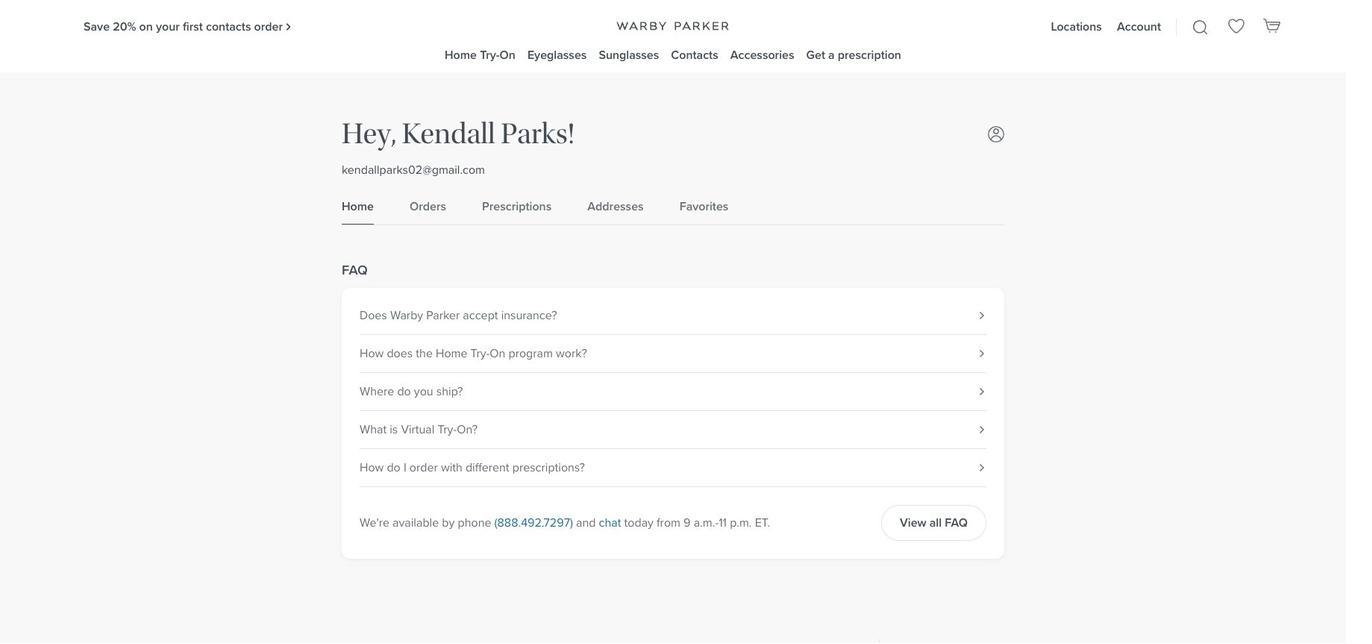 Task type: describe. For each thing, give the bounding box(es) containing it.
warby parker logo image
[[617, 22, 730, 31]]

cart image
[[1264, 16, 1282, 34]]

about us element
[[682, 640, 879, 643]]



Task type: vqa. For each thing, say whether or not it's contained in the screenshot.
About us Element
yes



